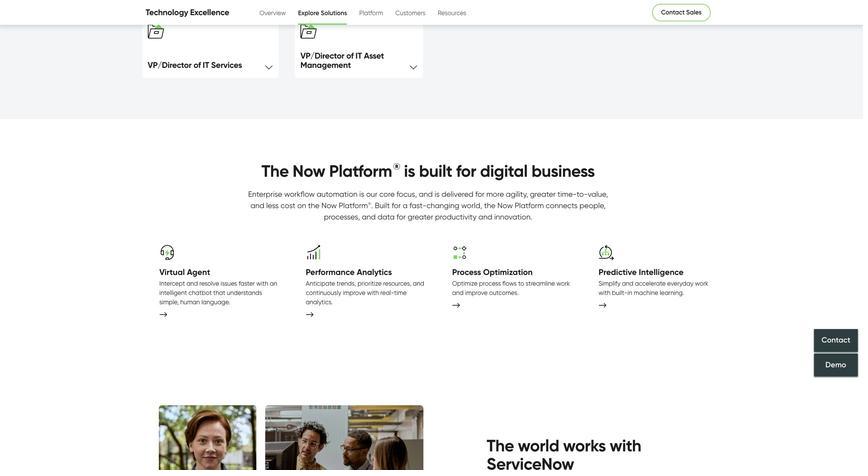 Task type: describe. For each thing, give the bounding box(es) containing it.
0 horizontal spatial ®
[[368, 201, 371, 206]]

® inside the now platform ® is built for digital business
[[393, 161, 400, 172]]

and down .
[[362, 212, 376, 221]]

prioritize
[[358, 280, 382, 287]]

our
[[366, 190, 378, 199]]

greater inside the enterprise workflow automation is our core focus, and is delivered for more agility, greater time-to-value, and less cost on the now platform
[[530, 190, 556, 199]]

to-
[[577, 190, 588, 199]]

human
[[180, 299, 200, 306]]

agility,
[[506, 190, 528, 199]]

process optimization icon image
[[452, 245, 468, 260]]

simplify
[[599, 280, 621, 287]]

overview
[[260, 9, 286, 16]]

contact for contact sales
[[661, 9, 685, 16]]

chatbot
[[189, 289, 212, 297]]

world
[[518, 435, 559, 456]]

virtual agent icon image
[[159, 245, 175, 260]]

a
[[403, 201, 408, 210]]

enterprise
[[248, 190, 282, 199]]

process
[[479, 280, 501, 287]]

now inside the enterprise workflow automation is our core focus, and is delivered for more agility, greater time-to-value, and less cost on the now platform
[[322, 201, 337, 210]]

virtual
[[159, 267, 185, 277]]

innovation.
[[494, 212, 532, 221]]

vp/director of it asset management
[[301, 51, 384, 70]]

with inside virtual agent intercept and resolve issues faster with an intelligent chatbot that understands simple, human language.
[[256, 280, 268, 287]]

excellence
[[190, 7, 229, 17]]

work inside process optimization optimize process flows to streamline work and improve outcomes.
[[557, 280, 570, 287]]

trends,
[[337, 280, 356, 287]]

contact for contact
[[822, 336, 851, 345]]

value,
[[588, 190, 608, 199]]

predictive intelligence icon image
[[599, 245, 614, 260]]

platform inside the enterprise workflow automation is our core focus, and is delivered for more agility, greater time-to-value, and less cost on the now platform
[[339, 201, 368, 210]]

the world works with servicenow
[[487, 435, 642, 470]]

contact link
[[815, 329, 858, 352]]

intercept
[[159, 280, 185, 287]]

optimize
[[452, 280, 478, 287]]

technology excellence
[[146, 7, 229, 17]]

real-
[[381, 289, 394, 297]]

performance analytics anticipate trends, prioritize resources, and continuously improve with real-time analytics.
[[306, 267, 424, 306]]

learning.
[[660, 289, 684, 297]]

enterprise workflow automation is our core focus, and is delivered for more agility, greater time-to-value, and less cost on the now platform
[[248, 190, 608, 210]]

predictive intelligence simplify and accelerate everyday work with built-in machine learning.
[[599, 267, 709, 297]]

built
[[375, 201, 390, 210]]

built
[[419, 161, 452, 181]]

flows
[[503, 280, 517, 287]]

explore solutions link
[[298, 2, 347, 24]]

cost
[[281, 201, 296, 210]]

the now platform ® is built for digital business
[[262, 161, 595, 181]]

in
[[628, 289, 633, 297]]

now up workflow at the left of the page
[[293, 161, 325, 181]]

service catalog icon image
[[306, 245, 321, 260]]

time-
[[558, 190, 577, 199]]

vp/director for vp/director of it services
[[148, 60, 192, 70]]

2 horizontal spatial is
[[435, 190, 440, 199]]

automation
[[317, 190, 358, 199]]

performance
[[306, 267, 355, 277]]

everyday
[[668, 280, 694, 287]]

virtual agent intercept and resolve issues faster with an intelligent chatbot that understands simple, human language.
[[159, 267, 277, 306]]

management
[[301, 60, 351, 70]]

time
[[394, 289, 407, 297]]

analytics
[[357, 267, 392, 277]]

with inside performance analytics anticipate trends, prioritize resources, and continuously improve with real-time analytics.
[[367, 289, 379, 297]]

the inside . built for a fast-changing world, the now platform connects people, processes, and data for greater productivity and innovation.
[[484, 201, 496, 210]]

and up fast-
[[419, 190, 433, 199]]

overview link
[[260, 1, 286, 23]]

customers
[[396, 9, 426, 16]]

processes,
[[324, 212, 360, 221]]

with inside predictive intelligence simplify and accelerate everyday work with built-in machine learning.
[[599, 289, 611, 297]]

business
[[532, 161, 595, 181]]

with inside the world works with servicenow
[[610, 435, 642, 456]]

fast-
[[410, 201, 427, 210]]

. built for a fast-changing world, the now platform connects people, processes, and data for greater productivity and innovation.
[[324, 201, 606, 221]]

accelerate
[[635, 280, 666, 287]]

and inside virtual agent intercept and resolve issues faster with an intelligent chatbot that understands simple, human language.
[[187, 280, 198, 287]]

it for services
[[203, 60, 209, 70]]

of for services
[[194, 60, 201, 70]]

contact sales
[[661, 9, 702, 16]]

platform link
[[359, 1, 383, 23]]

continuously
[[306, 289, 342, 297]]

outcomes.
[[489, 289, 519, 297]]

machine
[[634, 289, 659, 297]]

it for asset
[[356, 51, 362, 61]]



Task type: vqa. For each thing, say whether or not it's contained in the screenshot.


Task type: locate. For each thing, give the bounding box(es) containing it.
delivered
[[442, 190, 474, 199]]

0 horizontal spatial is
[[360, 190, 365, 199]]

chevron down image
[[410, 61, 418, 70]]

optimization
[[483, 267, 533, 277]]

understands
[[227, 289, 262, 297]]

1 vertical spatial contact
[[822, 336, 851, 345]]

work right everyday on the right bottom of page
[[695, 280, 709, 287]]

and down optimize
[[452, 289, 464, 297]]

0 vertical spatial ®
[[393, 161, 400, 172]]

for up the delivered
[[456, 161, 476, 181]]

and
[[419, 190, 433, 199], [251, 201, 264, 210], [362, 212, 376, 221], [479, 212, 493, 221], [187, 280, 198, 287], [413, 280, 424, 287], [622, 280, 634, 287], [452, 289, 464, 297]]

technology
[[146, 7, 188, 17]]

is up focus,
[[404, 161, 415, 181]]

1 horizontal spatial the
[[484, 201, 496, 210]]

explore
[[298, 9, 319, 17]]

anticipate
[[306, 280, 335, 287]]

the for the now platform ® is built for digital business
[[262, 161, 289, 181]]

greater inside . built for a fast-changing world, the now platform connects people, processes, and data for greater productivity and innovation.
[[408, 212, 434, 221]]

changing
[[427, 201, 460, 210]]

and right resources,
[[413, 280, 424, 287]]

productivity
[[435, 212, 477, 221]]

vp/director
[[301, 51, 345, 61], [148, 60, 192, 70]]

simple,
[[159, 299, 179, 306]]

0 vertical spatial contact
[[661, 9, 685, 16]]

1 horizontal spatial ®
[[393, 161, 400, 172]]

less
[[266, 201, 279, 210]]

0 vertical spatial the
[[262, 161, 289, 181]]

contact
[[661, 9, 685, 16], [822, 336, 851, 345]]

of inside vp/director of it asset management
[[346, 51, 354, 61]]

servicenow
[[487, 454, 574, 470]]

it left asset
[[356, 51, 362, 61]]

of
[[346, 51, 354, 61], [194, 60, 201, 70]]

intelligence
[[639, 267, 684, 277]]

an
[[270, 280, 277, 287]]

is left our
[[360, 190, 365, 199]]

® up core
[[393, 161, 400, 172]]

to
[[519, 280, 524, 287]]

and inside predictive intelligence simplify and accelerate everyday work with built-in machine learning.
[[622, 280, 634, 287]]

resources
[[438, 9, 467, 16]]

chevron down image
[[265, 61, 273, 70]]

and up the chatbot
[[187, 280, 198, 287]]

for left a
[[392, 201, 401, 210]]

1 the from the left
[[308, 201, 320, 210]]

vp/director inside vp/director of it asset management
[[301, 51, 345, 61]]

for
[[456, 161, 476, 181], [476, 190, 485, 199], [392, 201, 401, 210], [397, 212, 406, 221]]

now
[[293, 161, 325, 181], [322, 201, 337, 210], [498, 201, 513, 210]]

people,
[[580, 201, 606, 210]]

go to servicenow account image
[[706, 9, 714, 18]]

0 horizontal spatial of
[[194, 60, 201, 70]]

process optimization optimize process flows to streamline work and improve outcomes.
[[452, 267, 570, 297]]

that
[[213, 289, 225, 297]]

it left services
[[203, 60, 209, 70]]

1 horizontal spatial vp/director
[[301, 51, 345, 61]]

works
[[563, 435, 606, 456]]

platform inside . built for a fast-changing world, the now platform connects people, processes, and data for greater productivity and innovation.
[[515, 201, 544, 210]]

work inside predictive intelligence simplify and accelerate everyday work with built-in machine learning.
[[695, 280, 709, 287]]

intelligent
[[159, 289, 187, 297]]

greater up connects
[[530, 190, 556, 199]]

0 vertical spatial greater
[[530, 190, 556, 199]]

demo link
[[815, 354, 858, 376]]

for up world,
[[476, 190, 485, 199]]

for inside the enterprise workflow automation is our core focus, and is delivered for more agility, greater time-to-value, and less cost on the now platform
[[476, 190, 485, 199]]

improve inside performance analytics anticipate trends, prioritize resources, and continuously improve with real-time analytics.
[[343, 289, 366, 297]]

1 horizontal spatial of
[[346, 51, 354, 61]]

1 horizontal spatial work
[[695, 280, 709, 287]]

process
[[452, 267, 481, 277]]

world,
[[462, 201, 482, 210]]

the right on
[[308, 201, 320, 210]]

connects
[[546, 201, 578, 210]]

and down enterprise
[[251, 201, 264, 210]]

the down more
[[484, 201, 496, 210]]

work
[[557, 280, 570, 287], [695, 280, 709, 287]]

faster
[[239, 280, 255, 287]]

0 horizontal spatial the
[[262, 161, 289, 181]]

analytics.
[[306, 299, 333, 306]]

0 horizontal spatial work
[[557, 280, 570, 287]]

improve
[[343, 289, 366, 297], [465, 289, 488, 297]]

and inside process optimization optimize process flows to streamline work and improve outcomes.
[[452, 289, 464, 297]]

language.
[[202, 299, 230, 306]]

0 horizontal spatial the
[[308, 201, 320, 210]]

0 horizontal spatial improve
[[343, 289, 366, 297]]

workflow
[[284, 190, 315, 199]]

of left asset
[[346, 51, 354, 61]]

1 vertical spatial ®
[[368, 201, 371, 206]]

resolve
[[200, 280, 219, 287]]

resources link
[[438, 1, 467, 23]]

of for asset
[[346, 51, 354, 61]]

0 horizontal spatial contact
[[661, 9, 685, 16]]

improve down optimize
[[465, 289, 488, 297]]

greater down fast-
[[408, 212, 434, 221]]

1 vertical spatial the
[[487, 435, 514, 456]]

2 the from the left
[[484, 201, 496, 210]]

1 horizontal spatial the
[[487, 435, 514, 456]]

1 work from the left
[[557, 280, 570, 287]]

1 horizontal spatial improve
[[465, 289, 488, 297]]

is up "changing"
[[435, 190, 440, 199]]

is
[[404, 161, 415, 181], [360, 190, 365, 199], [435, 190, 440, 199]]

platform
[[359, 9, 383, 16], [329, 161, 392, 181], [339, 201, 368, 210], [515, 201, 544, 210]]

asset
[[364, 51, 384, 61]]

agent
[[187, 267, 210, 277]]

now inside . built for a fast-changing world, the now platform connects people, processes, and data for greater productivity and innovation.
[[498, 201, 513, 210]]

customers link
[[396, 1, 426, 23]]

1 improve from the left
[[343, 289, 366, 297]]

explore solutions
[[298, 9, 347, 17]]

solutions
[[321, 9, 347, 17]]

streamline
[[526, 280, 555, 287]]

and up the in
[[622, 280, 634, 287]]

sales
[[687, 9, 702, 16]]

vp/director for vp/director of it asset management
[[301, 51, 345, 61]]

1 horizontal spatial contact
[[822, 336, 851, 345]]

contact sales link
[[652, 4, 711, 21]]

services
[[211, 60, 242, 70]]

now up innovation. on the right top of the page
[[498, 201, 513, 210]]

work right streamline
[[557, 280, 570, 287]]

it inside vp/director of it asset management
[[356, 51, 362, 61]]

1 horizontal spatial greater
[[530, 190, 556, 199]]

the inside the world works with servicenow
[[487, 435, 514, 456]]

core
[[380, 190, 395, 199]]

2 work from the left
[[695, 280, 709, 287]]

improve inside process optimization optimize process flows to streamline work and improve outcomes.
[[465, 289, 488, 297]]

of left services
[[194, 60, 201, 70]]

®
[[393, 161, 400, 172], [368, 201, 371, 206]]

.
[[371, 201, 373, 210]]

on
[[297, 201, 306, 210]]

® down our
[[368, 201, 371, 206]]

contact up demo
[[822, 336, 851, 345]]

contact left sales
[[661, 9, 685, 16]]

digital
[[480, 161, 528, 181]]

improve down trends,
[[343, 289, 366, 297]]

more
[[487, 190, 504, 199]]

0 horizontal spatial vp/director
[[148, 60, 192, 70]]

it
[[356, 51, 362, 61], [203, 60, 209, 70]]

predictive
[[599, 267, 637, 277]]

0 horizontal spatial greater
[[408, 212, 434, 221]]

0 horizontal spatial it
[[203, 60, 209, 70]]

demo
[[826, 360, 847, 370]]

and inside performance analytics anticipate trends, prioritize resources, and continuously improve with real-time analytics.
[[413, 280, 424, 287]]

2 improve from the left
[[465, 289, 488, 297]]

vp/director of it services
[[148, 60, 242, 70]]

for down a
[[397, 212, 406, 221]]

1 horizontal spatial is
[[404, 161, 415, 181]]

the for the world works with servicenow
[[487, 435, 514, 456]]

the inside the enterprise workflow automation is our core focus, and is delivered for more agility, greater time-to-value, and less cost on the now platform
[[308, 201, 320, 210]]

issues
[[221, 280, 237, 287]]

1 horizontal spatial it
[[356, 51, 362, 61]]

data
[[378, 212, 395, 221]]

built-
[[612, 289, 628, 297]]

now down automation
[[322, 201, 337, 210]]

1 vertical spatial greater
[[408, 212, 434, 221]]

and down world,
[[479, 212, 493, 221]]

focus,
[[397, 190, 417, 199]]



